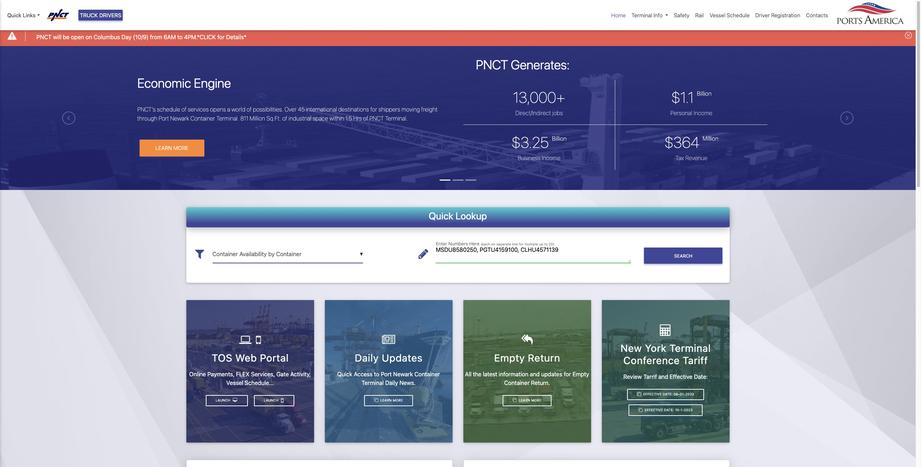Task type: describe. For each thing, give the bounding box(es) containing it.
information
[[499, 371, 529, 377]]

newark inside pnct's schedule of services opens a world of possibilities.                                 over 45 international destinations for shippers moving freight through port newark container terminal.                                 811 million sq.ft. of industrial space within 1.5 hrs of pnct terminal.
[[170, 115, 189, 122]]

open
[[71, 34, 84, 40]]

hrs
[[353, 115, 362, 122]]

services
[[188, 106, 209, 113]]

a
[[227, 106, 230, 113]]

10-
[[675, 408, 681, 412]]

review tarrif and effective date:
[[624, 373, 708, 380]]

learn more for daily updates
[[379, 399, 403, 402]]

13,000+
[[513, 88, 565, 106]]

$364 million
[[665, 133, 719, 151]]

more for empty return
[[531, 399, 542, 402]]

tax
[[676, 155, 684, 161]]

freight
[[421, 106, 438, 113]]

of down over
[[282, 115, 287, 122]]

effective for effective date: 10-1-2023
[[645, 408, 663, 412]]

1 terminal. from the left
[[216, 115, 239, 122]]

flex
[[236, 371, 250, 377]]

20)
[[549, 242, 555, 246]]

updates
[[382, 352, 423, 364]]

4pm.*click
[[184, 34, 216, 40]]

search button
[[644, 248, 723, 264]]

45
[[298, 106, 305, 113]]

clone image
[[374, 398, 378, 403]]

empty inside all the latest information and updates for empty container return.
[[573, 371, 589, 377]]

tarrif
[[644, 373, 657, 380]]

vessel schedule link
[[707, 8, 753, 22]]

generates:
[[511, 57, 570, 72]]

pnct inside pnct's schedule of services opens a world of possibilities.                                 over 45 international destinations for shippers moving freight through port newark container terminal.                                 811 million sq.ft. of industrial space within 1.5 hrs of pnct terminal.
[[370, 115, 384, 122]]

pnct's
[[137, 106, 156, 113]]

to inside the quick access to port newark container terminal daily news.
[[374, 371, 379, 377]]

direct/indirect
[[516, 110, 551, 116]]

truck
[[80, 12, 98, 18]]

date: for 01-
[[663, 392, 673, 396]]

1 horizontal spatial terminal
[[632, 12, 652, 18]]

welcome to port newmark container terminal image
[[0, 46, 916, 230]]

$364
[[665, 133, 700, 151]]

personal
[[671, 110, 693, 116]]

learn for daily
[[380, 399, 392, 402]]

review
[[624, 373, 642, 380]]

multiple
[[525, 242, 538, 246]]

will
[[53, 34, 61, 40]]

quick lookup
[[429, 210, 487, 222]]

2 launch link from the left
[[206, 395, 248, 406]]

billion for $3.25
[[552, 135, 567, 142]]

effective date: 06-01-2023 link
[[627, 389, 704, 400]]

learn more inside button
[[155, 145, 188, 151]]

clone image inside effective date: 10-1-2023 link
[[639, 408, 643, 412]]

driver registration link
[[753, 8, 803, 22]]

info
[[654, 12, 663, 18]]

2 terminal. from the left
[[385, 115, 408, 122]]

billion for $1.1
[[697, 90, 712, 97]]

and inside all the latest information and updates for empty container return.
[[530, 371, 540, 377]]

portal
[[260, 352, 289, 364]]

sq.ft.
[[267, 115, 281, 122]]

enter
[[436, 241, 447, 247]]

rail link
[[693, 8, 707, 22]]

jobs
[[552, 110, 563, 116]]

home
[[611, 12, 626, 18]]

learn more button
[[140, 140, 204, 157]]

of up 811
[[247, 106, 252, 113]]

economic
[[137, 75, 191, 91]]

1 horizontal spatial vessel
[[710, 12, 726, 18]]

be
[[63, 34, 69, 40]]

up
[[539, 242, 543, 246]]

latest
[[483, 371, 497, 377]]

services,
[[251, 371, 275, 377]]

for inside alert
[[217, 34, 225, 40]]

income for $3.25
[[542, 155, 561, 161]]

details*
[[226, 34, 247, 40]]

separate
[[497, 242, 511, 246]]

container inside all the latest information and updates for empty container return.
[[504, 380, 530, 386]]

new
[[621, 342, 642, 354]]

learn for empty
[[519, 399, 530, 402]]

daily updates
[[355, 352, 423, 364]]

enter numbers here (each on separate line for multiple up to 20)
[[436, 241, 555, 247]]

811
[[240, 115, 248, 122]]

from
[[150, 34, 162, 40]]

of right hrs
[[363, 115, 368, 122]]

(10/9)
[[133, 34, 149, 40]]

▼
[[360, 252, 363, 257]]

container inside pnct's schedule of services opens a world of possibilities.                                 over 45 international destinations for shippers moving freight through port newark container terminal.                                 811 million sq.ft. of industrial space within 1.5 hrs of pnct terminal.
[[191, 115, 215, 122]]

world
[[232, 106, 245, 113]]

daily inside the quick access to port newark container terminal daily news.
[[385, 380, 398, 386]]

container inside the quick access to port newark container terminal daily news.
[[415, 371, 440, 377]]

effective for effective date: 06-01-2023
[[643, 392, 662, 396]]

tos
[[212, 352, 232, 364]]

01-
[[680, 392, 686, 396]]

on for separate
[[491, 242, 496, 246]]

1 launch link from the left
[[254, 395, 295, 407]]

over
[[285, 106, 297, 113]]

day
[[122, 34, 132, 40]]

driver registration
[[756, 12, 801, 18]]

0 vertical spatial daily
[[355, 352, 379, 364]]

here
[[469, 241, 480, 247]]

on for columbus
[[86, 34, 92, 40]]

newark inside the quick access to port newark container terminal daily news.
[[393, 371, 413, 377]]

registration
[[771, 12, 801, 18]]

shippers
[[379, 106, 400, 113]]

desktop image
[[233, 398, 237, 403]]

conference
[[624, 354, 680, 366]]

tax revenue
[[676, 155, 708, 161]]



Task type: locate. For each thing, give the bounding box(es) containing it.
empty up information
[[494, 352, 525, 364]]

effective up 01-
[[670, 373, 693, 380]]

clone image inside learn more 'link'
[[513, 398, 517, 403]]

1 vertical spatial to
[[544, 242, 548, 246]]

1 horizontal spatial daily
[[385, 380, 398, 386]]

pnct generates:
[[476, 57, 570, 72]]

0 horizontal spatial income
[[542, 155, 561, 161]]

quick up enter
[[429, 210, 454, 222]]

1 horizontal spatial and
[[659, 373, 668, 380]]

$1.1 billion
[[672, 88, 712, 106]]

for inside pnct's schedule of services opens a world of possibilities.                                 over 45 international destinations for shippers moving freight through port newark container terminal.                                 811 million sq.ft. of industrial space within 1.5 hrs of pnct terminal.
[[370, 106, 377, 113]]

1 vertical spatial container
[[415, 371, 440, 377]]

1 launch from the left
[[264, 399, 280, 402]]

clone image down review
[[637, 392, 641, 396]]

and up return.
[[530, 371, 540, 377]]

learn inside button
[[155, 145, 172, 151]]

1 vertical spatial 2023
[[684, 408, 693, 412]]

to inside enter numbers here (each on separate line for multiple up to 20)
[[544, 242, 548, 246]]

1 vertical spatial billion
[[552, 135, 567, 142]]

container down information
[[504, 380, 530, 386]]

empty return
[[494, 352, 560, 364]]

0 vertical spatial 2023
[[686, 392, 694, 396]]

quick for quick links
[[7, 12, 21, 18]]

terminal.
[[216, 115, 239, 122], [385, 115, 408, 122]]

0 horizontal spatial million
[[250, 115, 265, 122]]

0 vertical spatial billion
[[697, 90, 712, 97]]

for left the details*
[[217, 34, 225, 40]]

terminal up tariff
[[670, 342, 711, 354]]

truck drivers
[[80, 12, 121, 18]]

learn more link for return
[[503, 395, 552, 406]]

vessel schedule
[[710, 12, 750, 18]]

1 horizontal spatial learn
[[380, 399, 392, 402]]

2 vertical spatial container
[[504, 380, 530, 386]]

quick left access at left
[[337, 371, 352, 377]]

possibilities.
[[253, 106, 283, 113]]

quick for quick access to port newark container terminal daily news.
[[337, 371, 352, 377]]

links
[[23, 12, 36, 18]]

None text field
[[213, 246, 363, 263], [436, 246, 631, 263], [213, 246, 363, 263], [436, 246, 631, 263]]

0 vertical spatial vessel
[[710, 12, 726, 18]]

0 horizontal spatial pnct
[[36, 34, 52, 40]]

pnct will be open on columbus day (10/9) from 6am to 4pm.*click for details* link
[[36, 33, 247, 41]]

clone image
[[637, 392, 641, 396], [513, 398, 517, 403], [639, 408, 643, 412]]

terminal left info
[[632, 12, 652, 18]]

through
[[137, 115, 157, 122]]

numbers
[[449, 241, 468, 247]]

return
[[528, 352, 560, 364]]

on inside alert
[[86, 34, 92, 40]]

effective date: 10-1-2023
[[644, 408, 693, 412]]

1 vertical spatial million
[[703, 135, 719, 142]]

terminal
[[632, 12, 652, 18], [670, 342, 711, 354], [362, 380, 384, 386]]

2 learn more link from the left
[[503, 395, 552, 406]]

effective down tarrif
[[643, 392, 662, 396]]

rail
[[695, 12, 704, 18]]

1 learn more link from the left
[[364, 395, 413, 406]]

effective date: 06-01-2023
[[642, 392, 694, 396]]

1 horizontal spatial container
[[415, 371, 440, 377]]

on inside enter numbers here (each on separate line for multiple up to 20)
[[491, 242, 496, 246]]

0 vertical spatial pnct
[[36, 34, 52, 40]]

launch link down schedule...
[[254, 395, 295, 407]]

learn down all the latest information and updates for empty container return.
[[519, 399, 530, 402]]

billion inside '$1.1 billion'
[[697, 90, 712, 97]]

1 vertical spatial on
[[491, 242, 496, 246]]

launch link down payments,
[[206, 395, 248, 406]]

vessel inside online payments, flex services, gate activity, vessel schedule...
[[226, 380, 243, 386]]

launch left mobile image
[[264, 399, 280, 402]]

on right "open"
[[86, 34, 92, 40]]

port down daily updates
[[381, 371, 392, 377]]

launch for 'desktop' image
[[216, 399, 231, 402]]

2 vertical spatial terminal
[[362, 380, 384, 386]]

billion right '$1.1'
[[697, 90, 712, 97]]

0 horizontal spatial port
[[159, 115, 169, 122]]

date: left 10-
[[664, 408, 674, 412]]

1 horizontal spatial income
[[694, 110, 713, 116]]

2 vertical spatial pnct
[[370, 115, 384, 122]]

0 vertical spatial date:
[[694, 373, 708, 380]]

2 launch from the left
[[216, 399, 231, 402]]

0 vertical spatial million
[[250, 115, 265, 122]]

quick links
[[7, 12, 36, 18]]

driver
[[756, 12, 770, 18]]

2 horizontal spatial learn more
[[518, 399, 542, 402]]

0 horizontal spatial vessel
[[226, 380, 243, 386]]

billion down jobs
[[552, 135, 567, 142]]

for right line
[[519, 242, 524, 246]]

learn more for empty return
[[518, 399, 542, 402]]

0 horizontal spatial launch link
[[206, 395, 248, 406]]

quick links link
[[7, 11, 40, 19]]

port inside pnct's schedule of services opens a world of possibilities.                                 over 45 international destinations for shippers moving freight through port newark container terminal.                                 811 million sq.ft. of industrial space within 1.5 hrs of pnct terminal.
[[159, 115, 169, 122]]

for right updates
[[564, 371, 571, 377]]

1 horizontal spatial launch link
[[254, 395, 295, 407]]

newark up news.
[[393, 371, 413, 377]]

drivers
[[99, 12, 121, 18]]

2023 right 06-
[[686, 392, 694, 396]]

0 vertical spatial to
[[177, 34, 183, 40]]

newark
[[170, 115, 189, 122], [393, 371, 413, 377]]

schedule...
[[245, 380, 274, 386]]

moving
[[402, 106, 420, 113]]

newark down schedule
[[170, 115, 189, 122]]

date: inside effective date: 06-01-2023 link
[[663, 392, 673, 396]]

pnct inside alert
[[36, 34, 52, 40]]

terminal inside the new york terminal conference tariff
[[670, 342, 711, 354]]

clone image inside effective date: 06-01-2023 link
[[637, 392, 641, 396]]

1 horizontal spatial learn more link
[[503, 395, 552, 406]]

on right the (each
[[491, 242, 496, 246]]

billion inside the $3.25 billion
[[552, 135, 567, 142]]

launch for mobile image
[[264, 399, 280, 402]]

$1.1
[[672, 88, 694, 106]]

schedule
[[157, 106, 180, 113]]

2023 for 1-
[[684, 408, 693, 412]]

billion
[[697, 90, 712, 97], [552, 135, 567, 142]]

for inside all the latest information and updates for empty container return.
[[564, 371, 571, 377]]

$3.25 billion
[[512, 133, 567, 151]]

clone image left effective date: 10-1-2023
[[639, 408, 643, 412]]

to right 6am
[[177, 34, 183, 40]]

0 horizontal spatial more
[[173, 145, 188, 151]]

1 vertical spatial effective
[[643, 392, 662, 396]]

learn more link down the quick access to port newark container terminal daily news.
[[364, 395, 413, 406]]

0 horizontal spatial learn more link
[[364, 395, 413, 406]]

0 vertical spatial quick
[[7, 12, 21, 18]]

the
[[473, 371, 482, 377]]

0 vertical spatial empty
[[494, 352, 525, 364]]

0 horizontal spatial to
[[177, 34, 183, 40]]

million inside $364 million
[[703, 135, 719, 142]]

port inside the quick access to port newark container terminal daily news.
[[381, 371, 392, 377]]

2 vertical spatial quick
[[337, 371, 352, 377]]

$3.25
[[512, 133, 549, 151]]

1 vertical spatial quick
[[429, 210, 454, 222]]

0 horizontal spatial empty
[[494, 352, 525, 364]]

2 horizontal spatial learn
[[519, 399, 530, 402]]

daily
[[355, 352, 379, 364], [385, 380, 398, 386]]

business income
[[518, 155, 561, 161]]

1 horizontal spatial launch
[[264, 399, 280, 402]]

for left shippers
[[370, 106, 377, 113]]

terminal inside the quick access to port newark container terminal daily news.
[[362, 380, 384, 386]]

mobile image
[[281, 398, 284, 403]]

pnct
[[36, 34, 52, 40], [476, 57, 508, 72], [370, 115, 384, 122]]

effective down effective date: 06-01-2023 link
[[645, 408, 663, 412]]

daily up access at left
[[355, 352, 379, 364]]

of left services at the left of page
[[182, 106, 187, 113]]

gate
[[277, 371, 289, 377]]

pnct for pnct will be open on columbus day (10/9) from 6am to 4pm.*click for details*
[[36, 34, 52, 40]]

container down services at the left of page
[[191, 115, 215, 122]]

more for daily updates
[[393, 399, 403, 402]]

lookup
[[456, 210, 487, 222]]

industrial
[[289, 115, 311, 122]]

access
[[354, 371, 373, 377]]

quick inside the quick access to port newark container terminal daily news.
[[337, 371, 352, 377]]

0 vertical spatial on
[[86, 34, 92, 40]]

2 horizontal spatial quick
[[429, 210, 454, 222]]

columbus
[[94, 34, 120, 40]]

quick access to port newark container terminal daily news.
[[337, 371, 440, 386]]

0 vertical spatial container
[[191, 115, 215, 122]]

terminal. down a
[[216, 115, 239, 122]]

6am
[[164, 34, 176, 40]]

international
[[306, 106, 337, 113]]

0 vertical spatial newark
[[170, 115, 189, 122]]

0 horizontal spatial billion
[[552, 135, 567, 142]]

1 horizontal spatial more
[[393, 399, 403, 402]]

learn more link
[[364, 395, 413, 406], [503, 395, 552, 406]]

0 horizontal spatial learn more
[[155, 145, 188, 151]]

0 vertical spatial terminal
[[632, 12, 652, 18]]

and right tarrif
[[659, 373, 668, 380]]

space
[[313, 115, 328, 122]]

all the latest information and updates for empty container return.
[[465, 371, 589, 386]]

0 vertical spatial income
[[694, 110, 713, 116]]

1 horizontal spatial to
[[374, 371, 379, 377]]

terminal down access at left
[[362, 380, 384, 386]]

1 horizontal spatial newark
[[393, 371, 413, 377]]

0 horizontal spatial quick
[[7, 12, 21, 18]]

contacts
[[806, 12, 828, 18]]

more inside button
[[173, 145, 188, 151]]

within
[[330, 115, 344, 122]]

1 vertical spatial pnct
[[476, 57, 508, 72]]

tos web portal
[[212, 352, 289, 364]]

1.5
[[346, 115, 352, 122]]

1 vertical spatial vessel
[[226, 380, 243, 386]]

0 horizontal spatial and
[[530, 371, 540, 377]]

2 horizontal spatial pnct
[[476, 57, 508, 72]]

2 vertical spatial clone image
[[639, 408, 643, 412]]

quick left links
[[7, 12, 21, 18]]

container up news.
[[415, 371, 440, 377]]

0 horizontal spatial on
[[86, 34, 92, 40]]

2 vertical spatial effective
[[645, 408, 663, 412]]

close image
[[905, 32, 912, 39]]

opens
[[210, 106, 226, 113]]

vessel right 'rail'
[[710, 12, 726, 18]]

economic engine
[[137, 75, 231, 91]]

2 horizontal spatial terminal
[[670, 342, 711, 354]]

safety link
[[671, 8, 693, 22]]

web
[[235, 352, 257, 364]]

income for $1.1
[[694, 110, 713, 116]]

pnct for pnct generates:
[[476, 57, 508, 72]]

to inside alert
[[177, 34, 183, 40]]

0 vertical spatial clone image
[[637, 392, 641, 396]]

1 horizontal spatial on
[[491, 242, 496, 246]]

learn down through
[[155, 145, 172, 151]]

2 horizontal spatial to
[[544, 242, 548, 246]]

0 horizontal spatial container
[[191, 115, 215, 122]]

truck drivers link
[[78, 10, 123, 21]]

0 horizontal spatial newark
[[170, 115, 189, 122]]

to right access at left
[[374, 371, 379, 377]]

launch
[[264, 399, 280, 402], [216, 399, 231, 402]]

launch left 'desktop' image
[[216, 399, 231, 402]]

0 horizontal spatial daily
[[355, 352, 379, 364]]

1 vertical spatial empty
[[573, 371, 589, 377]]

0 vertical spatial port
[[159, 115, 169, 122]]

search
[[674, 253, 693, 259]]

date: inside effective date: 10-1-2023 link
[[664, 408, 674, 412]]

learn more link down all the latest information and updates for empty container return.
[[503, 395, 552, 406]]

terminal. down shippers
[[385, 115, 408, 122]]

0 vertical spatial effective
[[670, 373, 693, 380]]

2023 for 01-
[[686, 392, 694, 396]]

schedule
[[727, 12, 750, 18]]

2 vertical spatial date:
[[664, 408, 674, 412]]

income down '$1.1 billion'
[[694, 110, 713, 116]]

1 vertical spatial daily
[[385, 380, 398, 386]]

updates
[[541, 371, 563, 377]]

1 horizontal spatial terminal.
[[385, 115, 408, 122]]

vessel down flex
[[226, 380, 243, 386]]

to right up
[[544, 242, 548, 246]]

daily left news.
[[385, 380, 398, 386]]

clone image for new york terminal conference tariff
[[637, 392, 641, 396]]

learn right clone icon
[[380, 399, 392, 402]]

0 horizontal spatial learn
[[155, 145, 172, 151]]

quick for quick lookup
[[429, 210, 454, 222]]

for inside enter numbers here (each on separate line for multiple up to 20)
[[519, 242, 524, 246]]

1 vertical spatial date:
[[663, 392, 673, 396]]

1-
[[681, 408, 684, 412]]

1 vertical spatial clone image
[[513, 398, 517, 403]]

date: for 1-
[[664, 408, 674, 412]]

0 horizontal spatial launch
[[216, 399, 231, 402]]

to for 4pm.*click
[[177, 34, 183, 40]]

1 horizontal spatial million
[[703, 135, 719, 142]]

2023 right 10-
[[684, 408, 693, 412]]

1 horizontal spatial learn more
[[379, 399, 403, 402]]

1 horizontal spatial billion
[[697, 90, 712, 97]]

0 horizontal spatial terminal.
[[216, 115, 239, 122]]

1 horizontal spatial empty
[[573, 371, 589, 377]]

2 vertical spatial to
[[374, 371, 379, 377]]

pnct's schedule of services opens a world of possibilities.                                 over 45 international destinations for shippers moving freight through port newark container terminal.                                 811 million sq.ft. of industrial space within 1.5 hrs of pnct terminal.
[[137, 106, 438, 122]]

1 horizontal spatial pnct
[[370, 115, 384, 122]]

pnct will be open on columbus day (10/9) from 6am to 4pm.*click for details* alert
[[0, 26, 916, 46]]

1 horizontal spatial quick
[[337, 371, 352, 377]]

million up the "revenue"
[[703, 135, 719, 142]]

clone image down all the latest information and updates for empty container return.
[[513, 398, 517, 403]]

2 horizontal spatial more
[[531, 399, 542, 402]]

learn more link for updates
[[364, 395, 413, 406]]

1 vertical spatial newark
[[393, 371, 413, 377]]

port down schedule
[[159, 115, 169, 122]]

1 vertical spatial port
[[381, 371, 392, 377]]

news.
[[400, 380, 416, 386]]

empty right updates
[[573, 371, 589, 377]]

payments,
[[207, 371, 235, 377]]

clone image for empty return
[[513, 398, 517, 403]]

million right 811
[[250, 115, 265, 122]]

06-
[[674, 392, 680, 396]]

effective
[[670, 373, 693, 380], [643, 392, 662, 396], [645, 408, 663, 412]]

york
[[645, 342, 667, 354]]

destinations
[[338, 106, 369, 113]]

1 horizontal spatial port
[[381, 371, 392, 377]]

income down the $3.25 billion
[[542, 155, 561, 161]]

home link
[[609, 8, 629, 22]]

revenue
[[686, 155, 708, 161]]

engine
[[194, 75, 231, 91]]

tariff
[[683, 354, 708, 366]]

date: down tariff
[[694, 373, 708, 380]]

1 vertical spatial income
[[542, 155, 561, 161]]

million inside pnct's schedule of services opens a world of possibilities.                                 over 45 international destinations for shippers moving freight through port newark container terminal.                                 811 million sq.ft. of industrial space within 1.5 hrs of pnct terminal.
[[250, 115, 265, 122]]

0 horizontal spatial terminal
[[362, 380, 384, 386]]

date: left 06-
[[663, 392, 673, 396]]

2 horizontal spatial container
[[504, 380, 530, 386]]

to for 20)
[[544, 242, 548, 246]]

learn more
[[155, 145, 188, 151], [379, 399, 403, 402], [518, 399, 542, 402]]

1 vertical spatial terminal
[[670, 342, 711, 354]]



Task type: vqa. For each thing, say whether or not it's contained in the screenshot.
Dock
no



